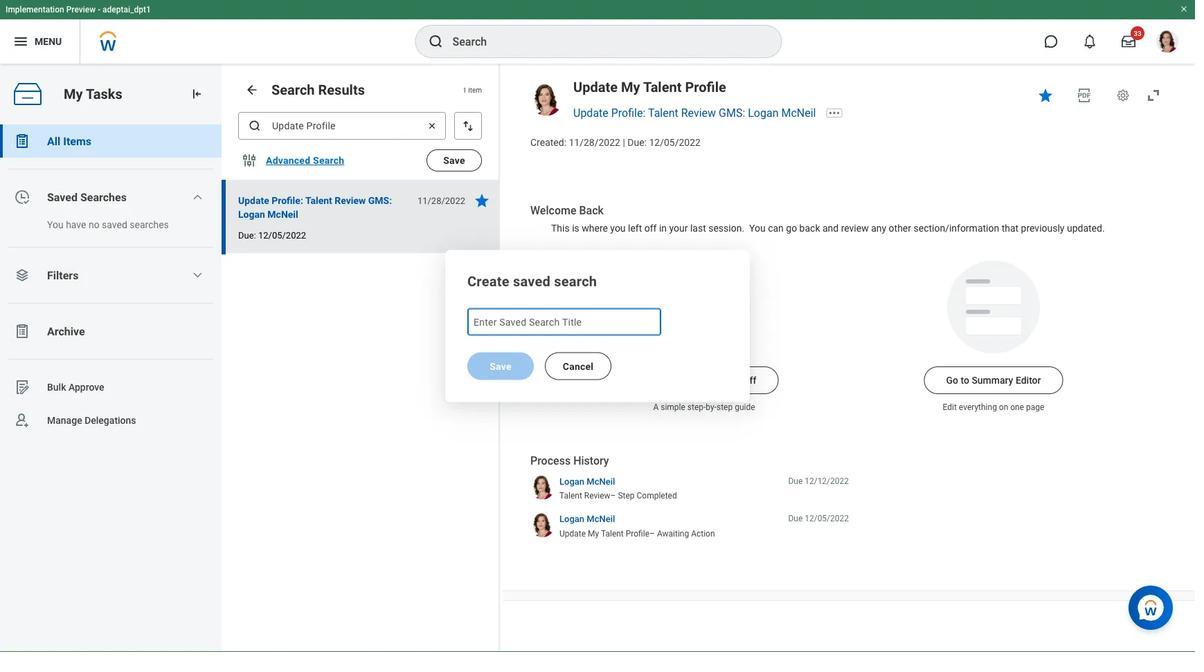 Task type: describe. For each thing, give the bounding box(es) containing it.
arrow left image
[[245, 83, 259, 97]]

other
[[889, 223, 911, 234]]

x small image
[[425, 119, 439, 133]]

edit
[[943, 403, 957, 413]]

you
[[47, 219, 63, 231]]

list containing all items
[[0, 125, 222, 438]]

that previously
[[1002, 223, 1065, 234]]

all items button
[[0, 125, 222, 158]]

update profile: talent review gms: logan mcneil link
[[573, 107, 816, 120]]

archive button
[[0, 315, 222, 348]]

create saved search dialog
[[445, 250, 750, 403]]

1 horizontal spatial star image
[[1037, 87, 1054, 104]]

no
[[89, 219, 99, 231]]

process
[[530, 455, 571, 468]]

session.
[[708, 223, 744, 234]]

update my talent profile – awaiting action
[[559, 529, 715, 539]]

create saved search
[[467, 274, 597, 290]]

update my talent profile
[[573, 79, 726, 95]]

go
[[946, 375, 958, 387]]

preview
[[66, 5, 96, 15]]

to
[[961, 375, 969, 387]]

in
[[659, 223, 667, 234]]

off inside button
[[744, 375, 756, 387]]

manage delegations
[[47, 415, 136, 427]]

talent down the talent review – step completed
[[601, 529, 624, 539]]

results
[[318, 82, 365, 98]]

editor
[[1016, 375, 1041, 387]]

review inside update profile: talent review gms: logan mcneil
[[335, 195, 366, 206]]

left inside welcome back this is where you left off in your last session.  you can go back and review any other section/information that previously updated.
[[628, 223, 642, 234]]

talent down 'update my talent profile'
[[648, 107, 678, 120]]

saved
[[47, 191, 78, 204]]

fullscreen image
[[1145, 87, 1162, 104]]

update inside button
[[238, 195, 269, 206]]

clipboard image for all items
[[14, 133, 30, 150]]

search results
[[271, 82, 365, 98]]

profile logan mcneil element
[[1148, 26, 1187, 57]]

0 vertical spatial profile:
[[611, 107, 646, 120]]

0 horizontal spatial my
[[64, 86, 83, 102]]

clipboard image for archive
[[14, 323, 30, 340]]

my tasks element
[[0, 64, 222, 653]]

0 vertical spatial due:
[[627, 137, 647, 148]]

implementation preview -   adeptai_dpt1 banner
[[0, 0, 1195, 64]]

advanced search
[[266, 155, 344, 166]]

continue where i left off button
[[630, 367, 778, 395]]

welcome back this is where you left off in your last session.  you can go back and review any other section/information that previously updated.
[[530, 204, 1105, 234]]

left inside the continue where i left off button
[[727, 375, 742, 387]]

logan mcneil for review
[[559, 477, 615, 487]]

12/05/2022 for due 12/05/2022
[[805, 515, 849, 524]]

user plus image
[[14, 413, 30, 429]]

due: inside item list element
[[238, 230, 256, 241]]

summary
[[972, 375, 1013, 387]]

a
[[653, 403, 659, 413]]

item list element
[[222, 64, 500, 653]]

mcneil inside button
[[267, 209, 298, 220]]

-
[[98, 5, 100, 15]]

advanced search button
[[260, 147, 350, 174]]

implementation preview -   adeptai_dpt1
[[6, 5, 151, 15]]

search
[[554, 274, 597, 290]]

section/information
[[914, 223, 999, 234]]

searches
[[80, 191, 127, 204]]

1 vertical spatial –
[[649, 529, 655, 539]]

completed
[[637, 492, 677, 501]]

my for update my talent profile – awaiting action
[[588, 529, 599, 539]]

your
[[669, 223, 688, 234]]

gms: inside button
[[368, 195, 392, 206]]

talent inside update profile: talent review gms: logan mcneil button
[[305, 195, 332, 206]]

star image inside item list element
[[474, 192, 490, 209]]

step
[[717, 403, 733, 413]]

simple
[[661, 403, 685, 413]]

you
[[610, 223, 626, 234]]

due for due 12/05/2022
[[788, 515, 803, 524]]

|
[[623, 137, 625, 148]]

guide
[[735, 403, 755, 413]]

cancel button
[[545, 353, 611, 380]]

edit everything on one page
[[943, 403, 1044, 413]]

one
[[1010, 403, 1024, 413]]

continue
[[652, 375, 691, 387]]

update up created: 11/28/2022 | due: 12/05/2022
[[573, 107, 608, 120]]

back
[[579, 204, 604, 217]]

bulk approve link
[[0, 371, 222, 404]]

everything
[[959, 403, 997, 413]]

1
[[463, 86, 467, 94]]

rename image
[[14, 379, 30, 396]]

awaiting
[[657, 529, 689, 539]]

12/05/2022 for due: 12/05/2022
[[258, 230, 306, 241]]

1 horizontal spatial update profile: talent review gms: logan mcneil
[[573, 107, 816, 120]]

any
[[871, 223, 886, 234]]

talent down 'process history'
[[559, 492, 582, 501]]

profile for update my talent profile
[[685, 79, 726, 95]]

my for update my talent profile
[[621, 79, 640, 95]]

you have no saved searches button
[[0, 214, 208, 236]]

logan inside button
[[238, 209, 265, 220]]

saved searches button
[[0, 181, 222, 214]]



Task type: locate. For each thing, give the bounding box(es) containing it.
can go
[[768, 223, 797, 234]]

0 horizontal spatial star image
[[474, 192, 490, 209]]

manage
[[47, 415, 82, 427]]

11/28/2022 inside item list element
[[417, 196, 465, 206]]

2 vertical spatial review
[[584, 492, 610, 501]]

created:
[[530, 137, 566, 148]]

1 horizontal spatial –
[[649, 529, 655, 539]]

gms:
[[719, 107, 745, 120], [368, 195, 392, 206]]

profile: up due: 12/05/2022
[[272, 195, 303, 206]]

1 vertical spatial due
[[788, 515, 803, 524]]

continue where i left off
[[652, 375, 756, 387]]

last
[[690, 223, 706, 234]]

talent up update profile: talent review gms: logan mcneil link
[[643, 79, 682, 95]]

logan mcneil down history
[[559, 477, 615, 487]]

step
[[618, 492, 635, 501]]

0 horizontal spatial update profile: talent review gms: logan mcneil
[[238, 195, 392, 220]]

0 vertical spatial saved
[[102, 219, 127, 231]]

2 horizontal spatial review
[[681, 107, 716, 120]]

saved
[[102, 219, 127, 231], [513, 274, 551, 290]]

my tasks
[[64, 86, 122, 102]]

history
[[573, 455, 609, 468]]

1 vertical spatial logan mcneil
[[559, 515, 615, 525]]

1 vertical spatial where
[[693, 375, 720, 387]]

implementation
[[6, 5, 64, 15]]

update inside process history region
[[559, 529, 586, 539]]

– left awaiting
[[649, 529, 655, 539]]

save
[[443, 155, 465, 166], [490, 361, 512, 372]]

1 item
[[463, 86, 482, 94]]

configure image
[[241, 152, 258, 169]]

transformation import image
[[190, 87, 204, 101]]

1 horizontal spatial save
[[490, 361, 512, 372]]

due down due 12/12/2022
[[788, 515, 803, 524]]

2 clipboard image from the top
[[14, 323, 30, 340]]

0 horizontal spatial saved
[[102, 219, 127, 231]]

logan mcneil button for review
[[559, 476, 615, 488]]

due 12/05/2022
[[788, 515, 849, 524]]

is
[[572, 223, 579, 234]]

0 vertical spatial profile
[[685, 79, 726, 95]]

update profile: talent review gms: logan mcneil down the "advanced search" button
[[238, 195, 392, 220]]

close environment banner image
[[1180, 5, 1188, 13]]

review down the "advanced search" button
[[335, 195, 366, 206]]

2 logan mcneil button from the top
[[559, 514, 615, 526]]

left
[[628, 223, 642, 234], [727, 375, 742, 387]]

where inside button
[[693, 375, 720, 387]]

view printable version (pdf) image
[[1076, 87, 1093, 104]]

11/28/2022
[[569, 137, 620, 148], [417, 196, 465, 206]]

due 12/12/2022
[[788, 477, 849, 487]]

0 vertical spatial save button
[[427, 150, 482, 172]]

1 vertical spatial saved
[[513, 274, 551, 290]]

0 vertical spatial clipboard image
[[14, 133, 30, 150]]

1 horizontal spatial gms:
[[719, 107, 745, 120]]

–
[[610, 492, 616, 501], [649, 529, 655, 539]]

0 vertical spatial 11/28/2022
[[569, 137, 620, 148]]

12/05/2022 inside item list element
[[258, 230, 306, 241]]

logan mcneil button down history
[[559, 476, 615, 488]]

12/05/2022 down 12/12/2022
[[805, 515, 849, 524]]

create
[[467, 274, 509, 290]]

0 vertical spatial due
[[788, 477, 803, 487]]

12/05/2022 inside process history region
[[805, 515, 849, 524]]

star image
[[1037, 87, 1054, 104], [474, 192, 490, 209]]

0 horizontal spatial gms:
[[368, 195, 392, 206]]

due: 12/05/2022
[[238, 230, 306, 241]]

where down 'back'
[[582, 223, 608, 234]]

0 horizontal spatial profile
[[626, 529, 649, 539]]

logan mcneil button down the talent review – step completed
[[559, 514, 615, 526]]

clock check image
[[14, 189, 30, 206]]

logan mcneil button for my
[[559, 514, 615, 526]]

0 horizontal spatial where
[[582, 223, 608, 234]]

off
[[644, 223, 657, 234], [744, 375, 756, 387]]

1 vertical spatial review
[[335, 195, 366, 206]]

0 vertical spatial update profile: talent review gms: logan mcneil
[[573, 107, 816, 120]]

talent review – step completed
[[559, 492, 677, 501]]

0 vertical spatial logan mcneil
[[559, 477, 615, 487]]

0 horizontal spatial off
[[644, 223, 657, 234]]

Enter Saved Search Title text field
[[467, 308, 661, 336]]

1 vertical spatial left
[[727, 375, 742, 387]]

on
[[999, 403, 1008, 413]]

save for the topmost "save" button
[[443, 155, 465, 166]]

notifications large image
[[1083, 35, 1097, 48]]

0 horizontal spatial save
[[443, 155, 465, 166]]

12/12/2022
[[805, 477, 849, 487]]

1 horizontal spatial off
[[744, 375, 756, 387]]

logan mcneil for my
[[559, 515, 615, 525]]

advanced
[[266, 155, 310, 166]]

saved inside button
[[102, 219, 127, 231]]

profile for update my talent profile – awaiting action
[[626, 529, 649, 539]]

1 vertical spatial star image
[[474, 192, 490, 209]]

0 vertical spatial where
[[582, 223, 608, 234]]

update profile: talent review gms: logan mcneil button
[[238, 192, 410, 223]]

0 vertical spatial –
[[610, 492, 616, 501]]

review down 'update my talent profile'
[[681, 107, 716, 120]]

due:
[[627, 137, 647, 148], [238, 230, 256, 241]]

search image
[[428, 33, 444, 50]]

0 horizontal spatial review
[[335, 195, 366, 206]]

delegations
[[85, 415, 136, 427]]

1 logan mcneil button from the top
[[559, 476, 615, 488]]

this
[[551, 223, 570, 234]]

Search: Search Results text field
[[238, 112, 446, 140]]

process history region
[[530, 454, 849, 545]]

step-
[[687, 403, 706, 413]]

clipboard image inside all items button
[[14, 133, 30, 150]]

logan
[[748, 107, 779, 120], [238, 209, 265, 220], [559, 477, 584, 487], [559, 515, 584, 525]]

logan mcneil
[[559, 477, 615, 487], [559, 515, 615, 525]]

1 horizontal spatial profile:
[[611, 107, 646, 120]]

by-
[[706, 403, 717, 413]]

profile left awaiting
[[626, 529, 649, 539]]

go to summary editor
[[946, 375, 1041, 387]]

1 vertical spatial save button
[[467, 353, 534, 380]]

left right "you" on the right of the page
[[628, 223, 642, 234]]

1 horizontal spatial review
[[584, 492, 610, 501]]

1 horizontal spatial where
[[693, 375, 720, 387]]

1 vertical spatial due:
[[238, 230, 256, 241]]

process history
[[530, 455, 609, 468]]

items
[[63, 135, 91, 148]]

updated.
[[1067, 223, 1105, 234]]

1 horizontal spatial saved
[[513, 274, 551, 290]]

chevron down image
[[192, 192, 203, 203]]

bulk approve
[[47, 382, 104, 393]]

due left 12/12/2022
[[788, 477, 803, 487]]

0 vertical spatial logan mcneil button
[[559, 476, 615, 488]]

1 vertical spatial profile
[[626, 529, 649, 539]]

my up |
[[621, 79, 640, 95]]

review left step
[[584, 492, 610, 501]]

2 due from the top
[[788, 515, 803, 524]]

1 vertical spatial clipboard image
[[14, 323, 30, 340]]

0 vertical spatial gms:
[[719, 107, 745, 120]]

clipboard image left 'all'
[[14, 133, 30, 150]]

0 horizontal spatial 11/28/2022
[[417, 196, 465, 206]]

2 horizontal spatial 12/05/2022
[[805, 515, 849, 524]]

1 vertical spatial search
[[313, 155, 344, 166]]

1 horizontal spatial due:
[[627, 137, 647, 148]]

profile: up |
[[611, 107, 646, 120]]

profile inside process history region
[[626, 529, 649, 539]]

approve
[[69, 382, 104, 393]]

search down search: search results text field
[[313, 155, 344, 166]]

all items
[[47, 135, 91, 148]]

0 horizontal spatial left
[[628, 223, 642, 234]]

profile:
[[611, 107, 646, 120], [272, 195, 303, 206]]

have
[[66, 219, 86, 231]]

my down the talent review – step completed
[[588, 529, 599, 539]]

off inside welcome back this is where you left off in your last session.  you can go back and review any other section/information that previously updated.
[[644, 223, 657, 234]]

adeptai_dpt1
[[103, 5, 151, 15]]

1 vertical spatial save
[[490, 361, 512, 372]]

0 vertical spatial off
[[644, 223, 657, 234]]

12/05/2022 down update profile: talent review gms: logan mcneil link
[[649, 137, 701, 148]]

0 vertical spatial review
[[681, 107, 716, 120]]

1 vertical spatial off
[[744, 375, 756, 387]]

saved searches
[[47, 191, 127, 204]]

update
[[573, 79, 618, 95], [573, 107, 608, 120], [238, 195, 269, 206], [559, 529, 586, 539]]

off left in
[[644, 223, 657, 234]]

my left tasks on the left top
[[64, 86, 83, 102]]

talent down the "advanced search" button
[[305, 195, 332, 206]]

1 clipboard image from the top
[[14, 133, 30, 150]]

0 vertical spatial star image
[[1037, 87, 1054, 104]]

1 horizontal spatial 12/05/2022
[[649, 137, 701, 148]]

– left step
[[610, 492, 616, 501]]

my inside process history region
[[588, 529, 599, 539]]

update profile: talent review gms: logan mcneil down 'update my talent profile'
[[573, 107, 816, 120]]

employee's photo (logan mcneil) image
[[530, 84, 562, 116]]

action
[[691, 529, 715, 539]]

clipboard image left archive at the left of page
[[14, 323, 30, 340]]

profile: inside button
[[272, 195, 303, 206]]

1 horizontal spatial left
[[727, 375, 742, 387]]

created: 11/28/2022 | due: 12/05/2022
[[530, 137, 701, 148]]

update right employee's photo (logan mcneil)
[[573, 79, 618, 95]]

1 vertical spatial update profile: talent review gms: logan mcneil
[[238, 195, 392, 220]]

you have no saved searches
[[47, 219, 169, 231]]

saved right 'create'
[[513, 274, 551, 290]]

update down the talent review – step completed
[[559, 529, 586, 539]]

saved inside dialog
[[513, 274, 551, 290]]

1 horizontal spatial profile
[[685, 79, 726, 95]]

clipboard image
[[14, 133, 30, 150], [14, 323, 30, 340]]

tasks
[[86, 86, 122, 102]]

profile up update profile: talent review gms: logan mcneil link
[[685, 79, 726, 95]]

1 vertical spatial 12/05/2022
[[258, 230, 306, 241]]

a simple step-by-step guide
[[653, 403, 755, 413]]

save button
[[427, 150, 482, 172], [467, 353, 534, 380]]

welcome
[[530, 204, 576, 217]]

page
[[1026, 403, 1044, 413]]

1 logan mcneil from the top
[[559, 477, 615, 487]]

update profile: talent review gms: logan mcneil inside button
[[238, 195, 392, 220]]

2 horizontal spatial my
[[621, 79, 640, 95]]

1 vertical spatial 11/28/2022
[[417, 196, 465, 206]]

saved right no
[[102, 219, 127, 231]]

save inside dialog
[[490, 361, 512, 372]]

and review
[[823, 223, 869, 234]]

search inside button
[[313, 155, 344, 166]]

go to summary editor button
[[924, 367, 1063, 395]]

due for due 12/12/2022
[[788, 477, 803, 487]]

where left i
[[693, 375, 720, 387]]

1 vertical spatial gms:
[[368, 195, 392, 206]]

list
[[0, 125, 222, 438]]

2 logan mcneil from the top
[[559, 515, 615, 525]]

logan mcneil down the talent review – step completed
[[559, 515, 615, 525]]

1 horizontal spatial 11/28/2022
[[569, 137, 620, 148]]

0 vertical spatial search
[[271, 82, 315, 98]]

where inside welcome back this is where you left off in your last session.  you can go back and review any other section/information that previously updated.
[[582, 223, 608, 234]]

where
[[582, 223, 608, 234], [693, 375, 720, 387]]

0 vertical spatial 12/05/2022
[[649, 137, 701, 148]]

item
[[468, 86, 482, 94]]

searches
[[130, 219, 169, 231]]

0 vertical spatial save
[[443, 155, 465, 166]]

manage delegations link
[[0, 404, 222, 438]]

mcneil
[[781, 107, 816, 120], [267, 209, 298, 220], [587, 477, 615, 487], [587, 515, 615, 525]]

0 horizontal spatial –
[[610, 492, 616, 501]]

1 due from the top
[[788, 477, 803, 487]]

search
[[271, 82, 315, 98], [313, 155, 344, 166]]

talent
[[643, 79, 682, 95], [648, 107, 678, 120], [305, 195, 332, 206], [559, 492, 582, 501], [601, 529, 624, 539]]

0 horizontal spatial due:
[[238, 230, 256, 241]]

update up due: 12/05/2022
[[238, 195, 269, 206]]

save button inside create saved search dialog
[[467, 353, 534, 380]]

1 horizontal spatial my
[[588, 529, 599, 539]]

1 vertical spatial logan mcneil button
[[559, 514, 615, 526]]

save inside item list element
[[443, 155, 465, 166]]

all
[[47, 135, 60, 148]]

cancel
[[563, 361, 594, 372]]

review inside process history region
[[584, 492, 610, 501]]

archive
[[47, 325, 85, 338]]

0 horizontal spatial 12/05/2022
[[258, 230, 306, 241]]

inbox large image
[[1122, 35, 1136, 48]]

search right the arrow left image
[[271, 82, 315, 98]]

clipboard image inside archive button
[[14, 323, 30, 340]]

2 vertical spatial 12/05/2022
[[805, 515, 849, 524]]

0 horizontal spatial profile:
[[272, 195, 303, 206]]

12/05/2022 down update profile: talent review gms: logan mcneil button
[[258, 230, 306, 241]]

i
[[722, 375, 725, 387]]

left right i
[[727, 375, 742, 387]]

save for "save" button in create saved search dialog
[[490, 361, 512, 372]]

off right i
[[744, 375, 756, 387]]

0 vertical spatial left
[[628, 223, 642, 234]]

search image
[[248, 119, 262, 133]]

1 vertical spatial profile:
[[272, 195, 303, 206]]

bulk
[[47, 382, 66, 393]]

my
[[621, 79, 640, 95], [64, 86, 83, 102], [588, 529, 599, 539]]

back
[[799, 223, 820, 234]]



Task type: vqa. For each thing, say whether or not it's contained in the screenshot.
'and' inside Time and Scheduling Hub
no



